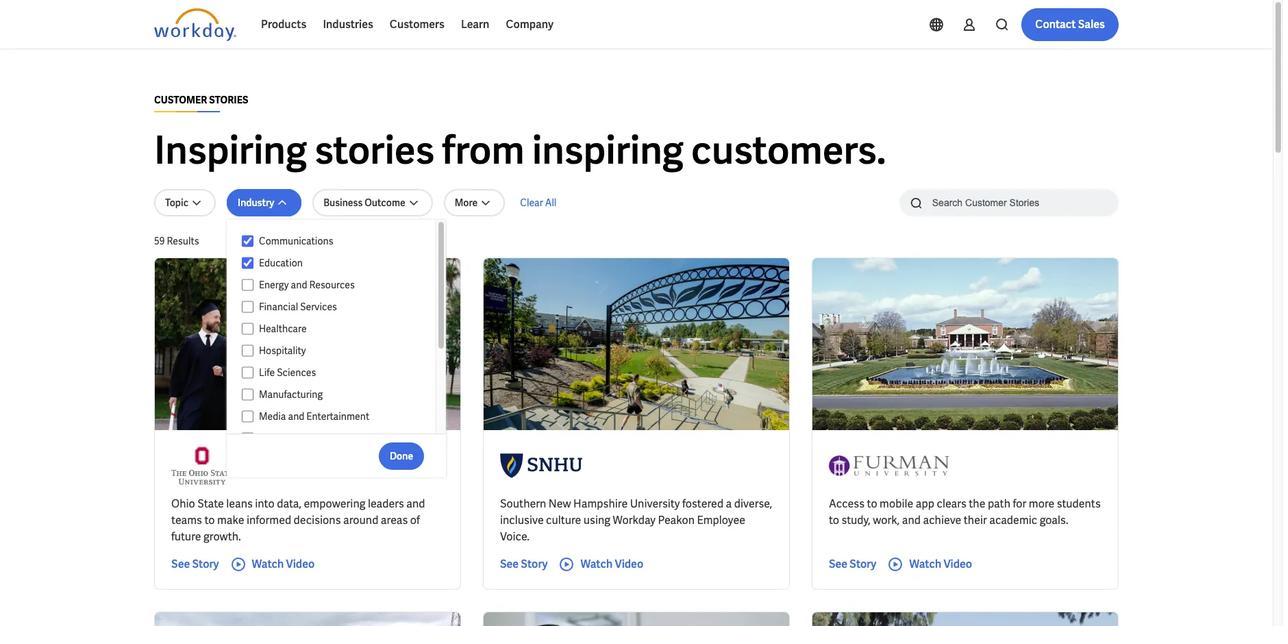 Task type: locate. For each thing, give the bounding box(es) containing it.
2 see story link from the left
[[500, 556, 548, 573]]

watch video link down using
[[559, 556, 644, 573]]

2 video from the left
[[615, 557, 644, 571]]

1 story from the left
[[192, 557, 219, 571]]

peakon
[[658, 513, 695, 528]]

2 horizontal spatial see story
[[829, 557, 877, 571]]

see for ohio state leans into data, empowering leaders and teams to make informed decisions around areas of future growth.
[[171, 557, 190, 571]]

work,
[[873, 513, 900, 528]]

2 see from the left
[[500, 557, 519, 571]]

entertainment
[[307, 410, 370, 423]]

0 horizontal spatial see story
[[171, 557, 219, 571]]

the ohio state university image
[[171, 447, 233, 485]]

None checkbox
[[242, 323, 253, 335], [242, 345, 253, 357], [242, 367, 253, 379], [242, 410, 253, 423], [242, 432, 253, 445], [242, 323, 253, 335], [242, 345, 253, 357], [242, 367, 253, 379], [242, 410, 253, 423], [242, 432, 253, 445]]

3 see story link from the left
[[829, 556, 877, 573]]

see story down voice.
[[500, 557, 548, 571]]

story down voice.
[[521, 557, 548, 571]]

watch video link down achieve
[[888, 556, 972, 573]]

of
[[410, 513, 420, 528]]

watch video for app
[[910, 557, 972, 571]]

2 watch video from the left
[[581, 557, 644, 571]]

1 video from the left
[[286, 557, 315, 571]]

financial services link
[[253, 299, 423, 315]]

see down study,
[[829, 557, 848, 571]]

0 horizontal spatial see story link
[[171, 556, 219, 573]]

1 horizontal spatial see story link
[[500, 556, 548, 573]]

2 horizontal spatial video
[[944, 557, 972, 571]]

leaders
[[368, 497, 404, 511]]

1 watch video from the left
[[252, 557, 315, 571]]

watch video link
[[230, 556, 315, 573], [559, 556, 644, 573], [888, 556, 972, 573]]

2 watch video link from the left
[[559, 556, 644, 573]]

see story down future
[[171, 557, 219, 571]]

video down achieve
[[944, 557, 972, 571]]

media and entertainment
[[259, 410, 370, 423]]

company button
[[498, 8, 562, 41]]

story for ohio state leans into data, empowering leaders and teams to make informed decisions around areas of future growth.
[[192, 557, 219, 571]]

0 horizontal spatial watch video
[[252, 557, 315, 571]]

see
[[171, 557, 190, 571], [500, 557, 519, 571], [829, 557, 848, 571]]

1 horizontal spatial see
[[500, 557, 519, 571]]

inspiring stories from inspiring customers.
[[154, 125, 886, 175]]

see down future
[[171, 557, 190, 571]]

watch video link down "informed"
[[230, 556, 315, 573]]

None checkbox
[[242, 235, 253, 247], [242, 257, 253, 269], [242, 279, 253, 291], [242, 301, 253, 313], [242, 389, 253, 401], [242, 235, 253, 247], [242, 257, 253, 269], [242, 279, 253, 291], [242, 301, 253, 313], [242, 389, 253, 401]]

2 horizontal spatial story
[[850, 557, 877, 571]]

access
[[829, 497, 865, 511]]

watch
[[252, 557, 284, 571], [581, 557, 613, 571], [910, 557, 942, 571]]

2 horizontal spatial to
[[867, 497, 878, 511]]

done
[[390, 450, 413, 462]]

watch video down "informed"
[[252, 557, 315, 571]]

watch down using
[[581, 557, 613, 571]]

2 horizontal spatial watch video
[[910, 557, 972, 571]]

new
[[549, 497, 571, 511]]

see story
[[171, 557, 219, 571], [500, 557, 548, 571], [829, 557, 877, 571]]

to inside ohio state leans into data, empowering leaders and teams to make informed decisions around areas of future growth.
[[204, 513, 215, 528]]

1 horizontal spatial watch video link
[[559, 556, 644, 573]]

to down state
[[204, 513, 215, 528]]

video down 'workday'
[[615, 557, 644, 571]]

story for access to mobile app clears the path for more students to study, work, and achieve their academic goals.
[[850, 557, 877, 571]]

learn
[[461, 17, 490, 32]]

see story link
[[171, 556, 219, 573], [500, 556, 548, 573], [829, 556, 877, 573]]

watch down achieve
[[910, 557, 942, 571]]

2 story from the left
[[521, 557, 548, 571]]

0 horizontal spatial to
[[204, 513, 215, 528]]

3 video from the left
[[944, 557, 972, 571]]

more button
[[444, 189, 505, 217]]

watch video link for into
[[230, 556, 315, 573]]

3 watch from the left
[[910, 557, 942, 571]]

3 see from the left
[[829, 557, 848, 571]]

see story down study,
[[829, 557, 877, 571]]

business
[[324, 197, 363, 209]]

1 horizontal spatial to
[[829, 513, 839, 528]]

university
[[630, 497, 680, 511]]

business outcome
[[324, 197, 405, 209]]

services
[[300, 301, 337, 313]]

contact
[[1036, 17, 1076, 32]]

watch video down using
[[581, 557, 644, 571]]

diverse,
[[734, 497, 772, 511]]

3 see story from the left
[[829, 557, 877, 571]]

watch video for university
[[581, 557, 644, 571]]

and up of
[[406, 497, 425, 511]]

1 watch from the left
[[252, 557, 284, 571]]

clear all button
[[516, 189, 561, 217]]

clears
[[937, 497, 967, 511]]

59 results
[[154, 235, 199, 247]]

data,
[[277, 497, 302, 511]]

more
[[455, 197, 478, 209]]

all
[[545, 197, 557, 209]]

0 horizontal spatial watch
[[252, 557, 284, 571]]

2 horizontal spatial watch video link
[[888, 556, 972, 573]]

1 horizontal spatial see story
[[500, 557, 548, 571]]

to
[[867, 497, 878, 511], [204, 513, 215, 528], [829, 513, 839, 528]]

manufacturing
[[259, 389, 323, 401]]

see story link down study,
[[829, 556, 877, 573]]

1 horizontal spatial video
[[615, 557, 644, 571]]

industries
[[323, 17, 373, 32]]

see story for southern new hampshire university fostered a diverse, inclusive culture using workday peakon employee voice.
[[500, 557, 548, 571]]

workday
[[613, 513, 656, 528]]

see down voice.
[[500, 557, 519, 571]]

furman university image
[[829, 447, 950, 485]]

sciences
[[277, 367, 316, 379]]

contact sales link
[[1022, 8, 1119, 41]]

areas
[[381, 513, 408, 528]]

and down app
[[902, 513, 921, 528]]

customer stories
[[154, 94, 248, 106]]

video for into
[[286, 557, 315, 571]]

informed
[[247, 513, 291, 528]]

3 watch video from the left
[[910, 557, 972, 571]]

1 watch video link from the left
[[230, 556, 315, 573]]

see story link down future
[[171, 556, 219, 573]]

3 watch video link from the left
[[888, 556, 972, 573]]

healthcare link
[[253, 321, 423, 337]]

video down ohio state leans into data, empowering leaders and teams to make informed decisions around areas of future growth.
[[286, 557, 315, 571]]

see story link down voice.
[[500, 556, 548, 573]]

0 horizontal spatial watch video link
[[230, 556, 315, 573]]

manufacturing link
[[253, 386, 423, 403]]

1 see story from the left
[[171, 557, 219, 571]]

ohio
[[171, 497, 195, 511]]

from
[[442, 125, 525, 175]]

topic
[[165, 197, 189, 209]]

nonprofit link
[[253, 430, 423, 447]]

make
[[217, 513, 244, 528]]

2 horizontal spatial see
[[829, 557, 848, 571]]

customers
[[390, 17, 445, 32]]

watch video
[[252, 557, 315, 571], [581, 557, 644, 571], [910, 557, 972, 571]]

0 horizontal spatial story
[[192, 557, 219, 571]]

to down access
[[829, 513, 839, 528]]

story down growth.
[[192, 557, 219, 571]]

customers.
[[691, 125, 886, 175]]

into
[[255, 497, 275, 511]]

1 horizontal spatial story
[[521, 557, 548, 571]]

products button
[[253, 8, 315, 41]]

2 horizontal spatial watch
[[910, 557, 942, 571]]

59
[[154, 235, 165, 247]]

1 see from the left
[[171, 557, 190, 571]]

hospitality
[[259, 345, 306, 357]]

see story for access to mobile app clears the path for more students to study, work, and achieve their academic goals.
[[829, 557, 877, 571]]

life sciences link
[[253, 365, 423, 381]]

watch video down achieve
[[910, 557, 972, 571]]

1 see story link from the left
[[171, 556, 219, 573]]

employee
[[697, 513, 746, 528]]

story
[[192, 557, 219, 571], [521, 557, 548, 571], [850, 557, 877, 571]]

energy
[[259, 279, 289, 291]]

0 horizontal spatial see
[[171, 557, 190, 571]]

to up work,
[[867, 497, 878, 511]]

2 horizontal spatial see story link
[[829, 556, 877, 573]]

2 see story from the left
[[500, 557, 548, 571]]

see story link for southern new hampshire university fostered a diverse, inclusive culture using workday peakon employee voice.
[[500, 556, 548, 573]]

hampshire
[[574, 497, 628, 511]]

and inside ohio state leans into data, empowering leaders and teams to make informed decisions around areas of future growth.
[[406, 497, 425, 511]]

and up financial services
[[291, 279, 307, 291]]

1 horizontal spatial watch
[[581, 557, 613, 571]]

academic
[[990, 513, 1038, 528]]

story down study,
[[850, 557, 877, 571]]

mobile
[[880, 497, 914, 511]]

0 horizontal spatial video
[[286, 557, 315, 571]]

watch down "informed"
[[252, 557, 284, 571]]

nonprofit
[[259, 432, 301, 445]]

2 watch from the left
[[581, 557, 613, 571]]

1 horizontal spatial watch video
[[581, 557, 644, 571]]

3 story from the left
[[850, 557, 877, 571]]

video
[[286, 557, 315, 571], [615, 557, 644, 571], [944, 557, 972, 571]]



Task type: vqa. For each thing, say whether or not it's contained in the screenshot.
For IT link in the top of the page
no



Task type: describe. For each thing, give the bounding box(es) containing it.
results
[[167, 235, 199, 247]]

watch video link for app
[[888, 556, 972, 573]]

sales
[[1078, 17, 1105, 32]]

future
[[171, 530, 201, 544]]

video for university
[[615, 557, 644, 571]]

achieve
[[923, 513, 962, 528]]

see for access to mobile app clears the path for more students to study, work, and achieve their academic goals.
[[829, 557, 848, 571]]

stories
[[209, 94, 248, 106]]

state
[[197, 497, 224, 511]]

growth.
[[203, 530, 241, 544]]

topic button
[[154, 189, 216, 217]]

education
[[259, 257, 303, 269]]

inclusive
[[500, 513, 544, 528]]

media and entertainment link
[[253, 408, 423, 425]]

customers button
[[382, 8, 453, 41]]

students
[[1057, 497, 1101, 511]]

culture
[[546, 513, 581, 528]]

company
[[506, 17, 554, 32]]

watch video for into
[[252, 557, 315, 571]]

hospitality link
[[253, 343, 423, 359]]

business outcome button
[[313, 189, 433, 217]]

watch video link for university
[[559, 556, 644, 573]]

see story link for ohio state leans into data, empowering leaders and teams to make informed decisions around areas of future growth.
[[171, 556, 219, 573]]

watch for leans
[[252, 557, 284, 571]]

energy and resources
[[259, 279, 355, 291]]

industries button
[[315, 8, 382, 41]]

communications link
[[253, 233, 423, 249]]

life sciences
[[259, 367, 316, 379]]

see story for ohio state leans into data, empowering leaders and teams to make informed decisions around areas of future growth.
[[171, 557, 219, 571]]

inspiring
[[532, 125, 684, 175]]

education link
[[253, 255, 423, 271]]

customer
[[154, 94, 207, 106]]

fostered
[[682, 497, 724, 511]]

story for southern new hampshire university fostered a diverse, inclusive culture using workday peakon employee voice.
[[521, 557, 548, 571]]

the
[[969, 497, 986, 511]]

industry button
[[227, 189, 302, 217]]

outcome
[[365, 197, 405, 209]]

app
[[916, 497, 935, 511]]

ohio state leans into data, empowering leaders and teams to make informed decisions around areas of future growth.
[[171, 497, 425, 544]]

a
[[726, 497, 732, 511]]

stories
[[315, 125, 435, 175]]

products
[[261, 17, 307, 32]]

using
[[584, 513, 611, 528]]

voice.
[[500, 530, 530, 544]]

media
[[259, 410, 286, 423]]

watch for mobile
[[910, 557, 942, 571]]

southern
[[500, 497, 546, 511]]

more
[[1029, 497, 1055, 511]]

see for southern new hampshire university fostered a diverse, inclusive culture using workday peakon employee voice.
[[500, 557, 519, 571]]

energy and resources link
[[253, 277, 423, 293]]

Search Customer Stories text field
[[924, 190, 1092, 214]]

healthcare
[[259, 323, 307, 335]]

financial services
[[259, 301, 337, 313]]

communications
[[259, 235, 333, 247]]

teams
[[171, 513, 202, 528]]

go to the homepage image
[[154, 8, 236, 41]]

study,
[[842, 513, 871, 528]]

clear
[[520, 197, 543, 209]]

done button
[[379, 442, 424, 470]]

see story link for access to mobile app clears the path for more students to study, work, and achieve their academic goals.
[[829, 556, 877, 573]]

southern new hampshire university image
[[500, 447, 582, 485]]

resources
[[309, 279, 355, 291]]

empowering
[[304, 497, 366, 511]]

path
[[988, 497, 1011, 511]]

video for app
[[944, 557, 972, 571]]

southern new hampshire university fostered a diverse, inclusive culture using workday peakon employee voice.
[[500, 497, 772, 544]]

for
[[1013, 497, 1027, 511]]

inspiring
[[154, 125, 307, 175]]

and down the manufacturing
[[288, 410, 305, 423]]

clear all
[[520, 197, 557, 209]]

learn button
[[453, 8, 498, 41]]

goals.
[[1040, 513, 1069, 528]]

watch for hampshire
[[581, 557, 613, 571]]

around
[[343, 513, 379, 528]]

and inside the access to mobile app clears the path for more students to study, work, and achieve their academic goals.
[[902, 513, 921, 528]]

contact sales
[[1036, 17, 1105, 32]]

industry
[[238, 197, 274, 209]]

leans
[[226, 497, 253, 511]]



